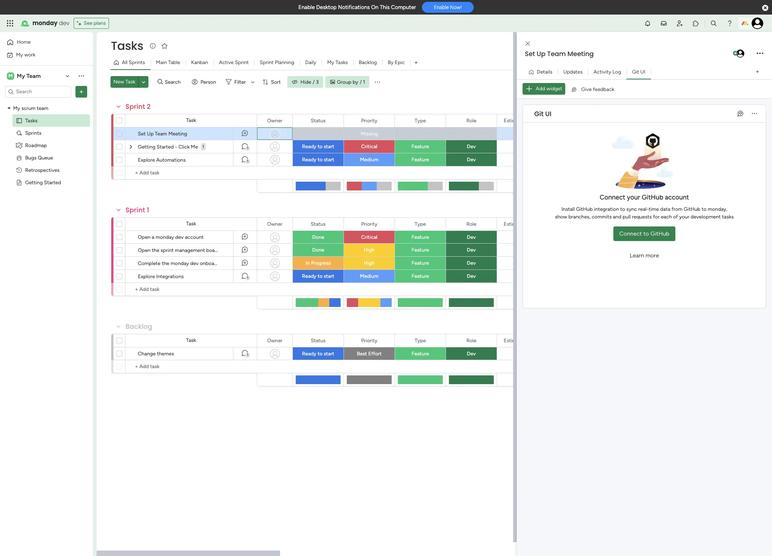 Task type: describe. For each thing, give the bounding box(es) containing it.
sprint for sprint 1
[[125, 206, 145, 215]]

my for my tasks
[[327, 59, 334, 66]]

best
[[357, 351, 367, 357]]

1 critical from the top
[[361, 144, 377, 150]]

see
[[84, 20, 92, 26]]

activity log button
[[588, 66, 627, 78]]

complete
[[138, 261, 160, 267]]

1 inside "sprint 1" field
[[147, 206, 149, 215]]

my work button
[[4, 49, 78, 61]]

github up branches,
[[576, 206, 593, 213]]

daily
[[305, 59, 316, 66]]

1 status from the top
[[311, 118, 326, 124]]

role for backlog
[[466, 338, 476, 344]]

1 high from the top
[[364, 247, 375, 253]]

3 estimated from the top
[[504, 338, 527, 344]]

1 status field from the top
[[309, 117, 327, 125]]

development
[[691, 214, 721, 220]]

4 feature from the top
[[412, 247, 429, 253]]

3 status from the top
[[311, 338, 326, 344]]

flow
[[227, 261, 237, 267]]

1 button for change themes
[[233, 348, 257, 361]]

0 horizontal spatial meeting
[[168, 131, 187, 137]]

branches,
[[568, 214, 591, 220]]

enable desktop notifications on this computer
[[298, 4, 416, 11]]

task inside button
[[125, 79, 135, 85]]

backlog button
[[353, 57, 382, 69]]

dapulse close image
[[762, 4, 768, 12]]

home
[[17, 39, 31, 45]]

integrations
[[156, 274, 184, 280]]

Set Up Team Meeting field
[[523, 49, 732, 59]]

Search in workspace field
[[15, 88, 61, 96]]

team inside workspace selection element
[[26, 72, 41, 79]]

tasks inside button
[[335, 59, 348, 66]]

updates button
[[558, 66, 588, 78]]

2 / from the left
[[360, 79, 362, 85]]

started for getting started - click me
[[157, 144, 174, 150]]

log
[[613, 69, 621, 75]]

2 type from the top
[[415, 221, 426, 227]]

activity
[[594, 69, 611, 75]]

monday,
[[708, 206, 727, 213]]

planning
[[275, 59, 294, 66]]

3 sp from the top
[[528, 338, 534, 344]]

bugs
[[25, 155, 37, 161]]

0 vertical spatial your
[[627, 194, 640, 202]]

notifications image
[[644, 20, 651, 27]]

progress
[[311, 260, 331, 267]]

see plans
[[84, 20, 106, 26]]

computer
[[391, 4, 416, 11]]

all
[[122, 59, 128, 66]]

role for sprint 1
[[466, 221, 476, 227]]

set inside field
[[525, 49, 535, 58]]

3 estimated sp from the top
[[504, 338, 534, 344]]

desktop
[[316, 4, 337, 11]]

add widget button
[[523, 83, 565, 95]]

missing
[[361, 131, 378, 137]]

real-
[[638, 206, 649, 213]]

pull
[[623, 214, 631, 220]]

add
[[536, 86, 545, 92]]

1 estimated sp from the top
[[504, 118, 534, 124]]

1 sum from the top
[[518, 187, 527, 192]]

details
[[537, 69, 552, 75]]

2
[[147, 102, 151, 111]]

public board image
[[16, 117, 23, 124]]

onboarding
[[200, 261, 226, 267]]

sprint for sprint planning
[[260, 59, 274, 66]]

give feedback button
[[568, 84, 617, 95]]

1 + add task text field from the top
[[129, 286, 244, 294]]

owner for sprint 1
[[267, 221, 282, 227]]

1 type from the top
[[415, 118, 426, 124]]

retrospectives
[[25, 167, 60, 173]]

automations
[[156, 157, 186, 163]]

0 horizontal spatial tasks
[[25, 118, 38, 124]]

main table
[[156, 59, 180, 66]]

3 dev from the top
[[467, 235, 476, 241]]

1 done from the top
[[312, 235, 324, 241]]

and
[[613, 214, 621, 220]]

for
[[653, 214, 660, 220]]

github up time
[[642, 194, 663, 202]]

requests
[[632, 214, 652, 220]]

0 vertical spatial monday
[[32, 19, 57, 27]]

2 sp from the top
[[528, 221, 534, 227]]

the for complete
[[162, 261, 169, 267]]

dapulse drag 2 image
[[518, 286, 520, 295]]

learn more button
[[624, 249, 665, 263]]

my for my scrum team
[[13, 105, 20, 111]]

2 status from the top
[[311, 221, 326, 227]]

themes
[[157, 351, 174, 357]]

menu image
[[374, 78, 381, 86]]

this
[[380, 4, 390, 11]]

ready to start for explore automations
[[302, 157, 334, 163]]

+ Add task text field
[[129, 169, 244, 178]]

monday dev
[[32, 19, 69, 27]]

4 ready from the top
[[302, 351, 316, 357]]

widget
[[546, 86, 562, 92]]

main table button
[[150, 57, 186, 69]]

management
[[175, 248, 205, 254]]

0 vertical spatial dev
[[59, 19, 69, 27]]

in progress
[[306, 260, 331, 267]]

options image
[[757, 49, 763, 59]]

0 vertical spatial maria williams image
[[752, 18, 763, 29]]

sprints inside button
[[129, 59, 145, 66]]

data
[[660, 206, 670, 213]]

in
[[306, 260, 310, 267]]

change
[[138, 351, 156, 357]]

show board description image
[[148, 42, 157, 50]]

person
[[200, 79, 216, 85]]

explore integrations
[[138, 274, 184, 280]]

1 vertical spatial account
[[185, 235, 204, 241]]

3 estimated sp field from the top
[[502, 337, 536, 345]]

open a monday dev account
[[138, 235, 204, 241]]

effort
[[368, 351, 382, 357]]

connect to github
[[619, 230, 669, 237]]

2 estimated sp from the top
[[504, 221, 534, 227]]

0 horizontal spatial git
[[534, 109, 544, 118]]

1 horizontal spatial tasks
[[111, 38, 143, 54]]

1 vertical spatial maria williams image
[[736, 49, 745, 58]]

3 type from the top
[[415, 338, 426, 344]]

1 role from the top
[[466, 118, 476, 124]]

invite members image
[[676, 20, 683, 27]]

connect for connect your github account
[[600, 194, 625, 202]]

open for open the sprint management board
[[138, 248, 150, 254]]

details button
[[526, 66, 558, 78]]

6 feature from the top
[[412, 274, 429, 280]]

best effort
[[357, 351, 382, 357]]

plans
[[94, 20, 106, 26]]

1 vertical spatial ui
[[545, 109, 552, 118]]

hide / 3
[[300, 79, 319, 85]]

change themes
[[138, 351, 174, 357]]

install
[[561, 206, 575, 213]]

sprints inside list box
[[25, 130, 41, 136]]

from
[[672, 206, 682, 213]]

group
[[337, 79, 351, 85]]

owner for backlog
[[267, 338, 282, 344]]

owner field for sprint 1
[[265, 220, 284, 228]]

team inside set up team meeting field
[[547, 49, 566, 58]]

epic
[[395, 59, 405, 66]]

Backlog field
[[124, 322, 154, 332]]

3 status field from the top
[[309, 337, 327, 345]]

5 dev from the top
[[467, 260, 476, 267]]

1 vertical spatial up
[[147, 131, 154, 137]]

kanban
[[191, 59, 208, 66]]

scrum
[[21, 105, 35, 111]]

2 priority field from the top
[[359, 220, 379, 228]]

1 feature from the top
[[412, 144, 429, 150]]

Tasks field
[[109, 38, 145, 54]]

bugs queue
[[25, 155, 53, 161]]

to inside 'button'
[[643, 230, 649, 237]]

tasks
[[722, 214, 734, 220]]

add widget
[[536, 86, 562, 92]]

task for sprint 2
[[186, 117, 196, 124]]

more
[[646, 252, 659, 259]]

-
[[175, 144, 177, 150]]

2 estimated sp field from the top
[[502, 220, 536, 228]]

enable for enable now!
[[434, 4, 449, 10]]

1 dev from the top
[[467, 144, 476, 150]]

2 feature from the top
[[412, 157, 429, 163]]

github right from
[[684, 206, 700, 213]]

ready for getting started - click me
[[302, 144, 316, 150]]

my tasks
[[327, 59, 348, 66]]

4 start from the top
[[324, 351, 334, 357]]

task for backlog
[[186, 338, 196, 344]]

angle down image
[[142, 79, 145, 85]]

3 priority from the top
[[361, 338, 377, 344]]

roadmap
[[25, 142, 47, 149]]

board
[[206, 248, 220, 254]]

my for my work
[[16, 52, 23, 58]]



Task type: vqa. For each thing, say whether or not it's contained in the screenshot.
the Sprint inside Sprint Planning "BUTTON"
yes



Task type: locate. For each thing, give the bounding box(es) containing it.
public board image
[[16, 179, 23, 186]]

priority
[[361, 118, 377, 124], [361, 221, 377, 227], [361, 338, 377, 344]]

0 vertical spatial owner field
[[265, 117, 284, 125]]

by
[[353, 79, 358, 85]]

task for sprint 1
[[186, 221, 196, 227]]

open the sprint management board
[[138, 248, 220, 254]]

explore automations
[[138, 157, 186, 163]]

2 dev from the top
[[467, 157, 476, 163]]

0 vertical spatial explore
[[138, 157, 155, 163]]

your inside install github integration to sync real-time data from github to monday, show branches, commits and pull requests for each of your development tasks
[[679, 214, 689, 220]]

1 horizontal spatial started
[[157, 144, 174, 150]]

team up details
[[547, 49, 566, 58]]

Role field
[[465, 117, 478, 125], [465, 220, 478, 228], [465, 337, 478, 345]]

3 owner field from the top
[[265, 337, 284, 345]]

start for explore automations
[[324, 157, 334, 163]]

5 feature from the top
[[412, 260, 429, 267]]

getting started - click me
[[138, 144, 198, 150]]

0 horizontal spatial enable
[[298, 4, 315, 11]]

3 start from the top
[[324, 274, 334, 280]]

sprints right all on the left top of page
[[129, 59, 145, 66]]

my left work
[[16, 52, 23, 58]]

1 priority field from the top
[[359, 117, 379, 125]]

0 horizontal spatial started
[[44, 180, 61, 186]]

maria williams image down the dapulse close image
[[752, 18, 763, 29]]

dev
[[467, 144, 476, 150], [467, 157, 476, 163], [467, 235, 476, 241], [467, 247, 476, 253], [467, 260, 476, 267], [467, 274, 476, 280], [467, 351, 476, 357]]

Type field
[[413, 117, 428, 125], [413, 220, 428, 228], [413, 337, 428, 345]]

the down the sprint
[[162, 261, 169, 267]]

1 medium from the top
[[360, 157, 378, 163]]

enable left now!
[[434, 4, 449, 10]]

1 sp from the top
[[528, 118, 534, 124]]

started for getting started
[[44, 180, 61, 186]]

getting
[[138, 144, 155, 150], [25, 180, 43, 186]]

1 vertical spatial owner
[[267, 221, 282, 227]]

search everything image
[[710, 20, 717, 27]]

enable now!
[[434, 4, 462, 10]]

set up team meeting up getting started - click me
[[138, 131, 187, 137]]

backlog for backlog button
[[359, 59, 377, 66]]

monday right a
[[156, 235, 174, 241]]

2 vertical spatial owner field
[[265, 337, 284, 345]]

set down sprint 2 field
[[138, 131, 146, 137]]

/ right the by
[[360, 79, 362, 85]]

up up 'details' button
[[537, 49, 546, 58]]

2 vertical spatial dev
[[190, 261, 199, 267]]

active sprint
[[219, 59, 249, 66]]

1 vertical spatial set
[[138, 131, 146, 137]]

2 role from the top
[[466, 221, 476, 227]]

ready to start for explore integrations
[[302, 274, 334, 280]]

1
[[363, 79, 365, 85], [202, 144, 204, 150], [247, 146, 248, 151], [247, 159, 248, 164], [147, 206, 149, 215], [247, 276, 248, 280], [247, 353, 248, 358]]

dev left see
[[59, 19, 69, 27]]

commits
[[592, 214, 612, 220]]

dev for complete
[[190, 261, 199, 267]]

1 role field from the top
[[465, 117, 478, 125]]

0 vertical spatial critical
[[361, 144, 377, 150]]

meeting up updates
[[568, 49, 594, 58]]

account up from
[[665, 194, 689, 202]]

4 dev from the top
[[467, 247, 476, 253]]

list box
[[0, 101, 93, 287]]

see plans button
[[74, 18, 109, 29]]

2 vertical spatial estimated
[[504, 338, 527, 344]]

caret down image
[[8, 106, 11, 111]]

add view image
[[415, 60, 418, 65]]

1 vertical spatial connect
[[619, 230, 642, 237]]

the left the sprint
[[152, 248, 159, 254]]

git ui
[[632, 69, 645, 75], [534, 109, 552, 118]]

1 vertical spatial tasks
[[335, 59, 348, 66]]

explore for explore integrations
[[138, 274, 155, 280]]

sort
[[271, 79, 281, 85]]

3 sum from the top
[[518, 381, 527, 386]]

option
[[0, 102, 93, 103]]

2 vertical spatial sum
[[518, 381, 527, 386]]

ui inside button
[[640, 69, 645, 75]]

1 vertical spatial explore
[[138, 274, 155, 280]]

1 vertical spatial status
[[311, 221, 326, 227]]

1 horizontal spatial sprints
[[129, 59, 145, 66]]

sprint 2
[[125, 102, 151, 111]]

notifications
[[338, 4, 370, 11]]

2 start from the top
[[324, 157, 334, 163]]

1 horizontal spatial your
[[679, 214, 689, 220]]

getting up explore automations
[[138, 144, 155, 150]]

2 vertical spatial monday
[[171, 261, 189, 267]]

1 vertical spatial type
[[415, 221, 426, 227]]

me
[[191, 144, 198, 150]]

getting inside list box
[[25, 180, 43, 186]]

workspace options image
[[78, 72, 85, 80]]

1 horizontal spatial meeting
[[568, 49, 594, 58]]

meeting inside set up team meeting field
[[568, 49, 594, 58]]

1 vertical spatial estimated
[[504, 221, 527, 227]]

1 / from the left
[[313, 79, 315, 85]]

my inside workspace selection element
[[17, 72, 25, 79]]

2 horizontal spatial dev
[[190, 261, 199, 267]]

work
[[24, 52, 35, 58]]

set
[[525, 49, 535, 58], [138, 131, 146, 137]]

git ui button
[[627, 66, 651, 78]]

2 estimated from the top
[[504, 221, 527, 227]]

3 role from the top
[[466, 338, 476, 344]]

my right caret down image
[[13, 105, 20, 111]]

Priority field
[[359, 117, 379, 125], [359, 220, 379, 228], [359, 337, 379, 345]]

1 vertical spatial status field
[[309, 220, 327, 228]]

more dots image
[[752, 111, 757, 117]]

git ui down set up team meeting field
[[632, 69, 645, 75]]

1 vertical spatial medium
[[360, 274, 378, 280]]

1 vertical spatial owner field
[[265, 220, 284, 228]]

backlog inside field
[[125, 322, 152, 332]]

Search field
[[163, 77, 185, 87]]

3 type field from the top
[[413, 337, 428, 345]]

Sprint 2 field
[[124, 102, 152, 112]]

help image
[[726, 20, 733, 27]]

1 button for explore integrations
[[233, 270, 257, 283]]

explore down complete
[[138, 274, 155, 280]]

1 vertical spatial type field
[[413, 220, 428, 228]]

0 horizontal spatial team
[[26, 72, 41, 79]]

git ui inside button
[[632, 69, 645, 75]]

git right log
[[632, 69, 639, 75]]

0 horizontal spatial git ui
[[534, 109, 552, 118]]

my tasks button
[[322, 57, 353, 69]]

set up team meeting inside field
[[525, 49, 594, 58]]

git down add
[[534, 109, 544, 118]]

connect inside 'button'
[[619, 230, 642, 237]]

7 dev from the top
[[467, 351, 476, 357]]

explore for explore automations
[[138, 157, 155, 163]]

give feedback
[[581, 86, 614, 92]]

0 vertical spatial meeting
[[568, 49, 594, 58]]

Sprint 1 field
[[124, 206, 151, 215]]

1 vertical spatial high
[[364, 260, 375, 267]]

backlog up menu image
[[359, 59, 377, 66]]

github inside 'button'
[[650, 230, 669, 237]]

set down close icon in the top right of the page
[[525, 49, 535, 58]]

connect down pull
[[619, 230, 642, 237]]

1 horizontal spatial /
[[360, 79, 362, 85]]

1 explore from the top
[[138, 157, 155, 163]]

0 vertical spatial team
[[547, 49, 566, 58]]

main
[[156, 59, 167, 66]]

account up management
[[185, 235, 204, 241]]

1 estimated from the top
[[504, 118, 527, 124]]

apps image
[[692, 20, 699, 27]]

0 vertical spatial git
[[632, 69, 639, 75]]

team up getting started - click me
[[155, 131, 167, 137]]

owner field for backlog
[[265, 337, 284, 345]]

started
[[157, 144, 174, 150], [44, 180, 61, 186]]

hide
[[300, 79, 311, 85]]

+ add task text field down themes
[[129, 363, 244, 372]]

medium for explore automations
[[360, 157, 378, 163]]

your up 'sync'
[[627, 194, 640, 202]]

0 vertical spatial tasks
[[111, 38, 143, 54]]

1 ready from the top
[[302, 144, 316, 150]]

up up getting started - click me
[[147, 131, 154, 137]]

2 vertical spatial estimated sp field
[[502, 337, 536, 345]]

1 horizontal spatial backlog
[[359, 59, 377, 66]]

connect up the integration
[[600, 194, 625, 202]]

a
[[152, 235, 154, 241]]

0 horizontal spatial up
[[147, 131, 154, 137]]

2 sum from the top
[[518, 303, 527, 309]]

1 horizontal spatial git ui
[[632, 69, 645, 75]]

on
[[371, 4, 378, 11]]

connect for connect to github
[[619, 230, 642, 237]]

new task
[[113, 79, 135, 85]]

sum
[[518, 187, 527, 192], [518, 303, 527, 309], [518, 381, 527, 386]]

dev up open the sprint management board on the top left of page
[[175, 235, 184, 241]]

1 open from the top
[[138, 235, 150, 241]]

enable
[[298, 4, 315, 11], [434, 4, 449, 10]]

sprint for sprint 2
[[125, 102, 145, 111]]

sprint
[[161, 248, 174, 254]]

1 vertical spatial priority field
[[359, 220, 379, 228]]

+ Add task text field
[[129, 286, 244, 294], [129, 363, 244, 372]]

tasks up 'group'
[[335, 59, 348, 66]]

my team
[[17, 72, 41, 79]]

1 vertical spatial git ui
[[534, 109, 552, 118]]

1 vertical spatial role
[[466, 221, 476, 227]]

enable for enable desktop notifications on this computer
[[298, 4, 315, 11]]

sort button
[[259, 76, 285, 88]]

1 vertical spatial getting
[[25, 180, 43, 186]]

1 type field from the top
[[413, 117, 428, 125]]

1 horizontal spatial set up team meeting
[[525, 49, 594, 58]]

open left a
[[138, 235, 150, 241]]

the for open
[[152, 248, 159, 254]]

0 vertical spatial git ui
[[632, 69, 645, 75]]

integration
[[594, 206, 619, 213]]

getting for getting started - click me
[[138, 144, 155, 150]]

2 vertical spatial owner
[[267, 338, 282, 344]]

all sprints
[[122, 59, 145, 66]]

start for explore integrations
[[324, 274, 334, 280]]

tasks right public board icon
[[25, 118, 38, 124]]

maria williams image
[[752, 18, 763, 29], [736, 49, 745, 58]]

0 vertical spatial started
[[157, 144, 174, 150]]

1 button for getting started - click me
[[233, 140, 257, 154]]

1 button for explore automations
[[233, 154, 257, 167]]

2 vertical spatial role
[[466, 338, 476, 344]]

1 horizontal spatial account
[[665, 194, 689, 202]]

connect to github button
[[614, 227, 675, 241]]

started inside list box
[[44, 180, 61, 186]]

2 vertical spatial type field
[[413, 337, 428, 345]]

2 vertical spatial tasks
[[25, 118, 38, 124]]

arrow down image
[[248, 78, 257, 86]]

0 horizontal spatial set up team meeting
[[138, 131, 187, 137]]

git
[[632, 69, 639, 75], [534, 109, 544, 118]]

each
[[661, 214, 672, 220]]

0 vertical spatial status field
[[309, 117, 327, 125]]

m
[[8, 73, 13, 79]]

close image
[[526, 41, 530, 46]]

getting right public board image
[[25, 180, 43, 186]]

active sprint button
[[214, 57, 254, 69]]

0 vertical spatial estimated sp field
[[502, 117, 536, 125]]

0 vertical spatial priority
[[361, 118, 377, 124]]

github
[[642, 194, 663, 202], [576, 206, 593, 213], [684, 206, 700, 213], [650, 230, 669, 237]]

1 horizontal spatial the
[[162, 261, 169, 267]]

2 explore from the top
[[138, 274, 155, 280]]

workspace selection element
[[7, 72, 42, 80]]

set up team meeting up updates
[[525, 49, 594, 58]]

explore
[[138, 157, 155, 163], [138, 274, 155, 280]]

role field for backlog
[[465, 337, 478, 345]]

2 ready from the top
[[302, 157, 316, 163]]

connect your github account
[[600, 194, 689, 202]]

team
[[37, 105, 48, 111]]

my right daily
[[327, 59, 334, 66]]

my right workspace icon
[[17, 72, 25, 79]]

1 start from the top
[[324, 144, 334, 150]]

Owner field
[[265, 117, 284, 125], [265, 220, 284, 228], [265, 337, 284, 345]]

filter
[[234, 79, 246, 85]]

1 vertical spatial monday
[[156, 235, 174, 241]]

2 vertical spatial priority field
[[359, 337, 379, 345]]

3 feature from the top
[[412, 235, 429, 241]]

open up complete
[[138, 248, 150, 254]]

3 role field from the top
[[465, 337, 478, 345]]

add view image
[[756, 69, 759, 75]]

2 owner from the top
[[267, 221, 282, 227]]

github down for
[[650, 230, 669, 237]]

learn more
[[630, 252, 659, 259]]

1 vertical spatial done
[[312, 247, 324, 253]]

1 vertical spatial your
[[679, 214, 689, 220]]

2 vertical spatial priority
[[361, 338, 377, 344]]

2 vertical spatial status field
[[309, 337, 327, 345]]

started left -
[[157, 144, 174, 150]]

of
[[673, 214, 678, 220]]

2 done from the top
[[312, 247, 324, 253]]

getting for getting started
[[25, 180, 43, 186]]

monday for complete
[[171, 261, 189, 267]]

1 priority from the top
[[361, 118, 377, 124]]

done
[[312, 235, 324, 241], [312, 247, 324, 253]]

by epic
[[388, 59, 405, 66]]

3 ready to start from the top
[[302, 274, 334, 280]]

2 type field from the top
[[413, 220, 428, 228]]

1 vertical spatial started
[[44, 180, 61, 186]]

sync
[[626, 206, 637, 213]]

new task button
[[111, 76, 138, 88]]

task
[[125, 79, 135, 85], [186, 117, 196, 124], [186, 221, 196, 227], [186, 338, 196, 344]]

my for my team
[[17, 72, 25, 79]]

my work
[[16, 52, 35, 58]]

6 dev from the top
[[467, 274, 476, 280]]

sprint planning button
[[254, 57, 300, 69]]

v2 search image
[[158, 78, 163, 86]]

2 + add task text field from the top
[[129, 363, 244, 372]]

2 role field from the top
[[465, 220, 478, 228]]

Status field
[[309, 117, 327, 125], [309, 220, 327, 228], [309, 337, 327, 345]]

dapulse addbtn image
[[733, 51, 738, 56]]

list box containing my scrum team
[[0, 101, 93, 287]]

monday up "home" button
[[32, 19, 57, 27]]

dev down management
[[190, 261, 199, 267]]

add to favorites image
[[161, 42, 168, 49]]

2 owner field from the top
[[265, 220, 284, 228]]

git ui down add widget popup button
[[534, 109, 552, 118]]

0 vertical spatial getting
[[138, 144, 155, 150]]

options image
[[78, 88, 85, 95]]

connect
[[600, 194, 625, 202], [619, 230, 642, 237]]

monday down open the sprint management board on the top left of page
[[171, 261, 189, 267]]

explore left automations
[[138, 157, 155, 163]]

1 vertical spatial sprints
[[25, 130, 41, 136]]

7 feature from the top
[[412, 351, 429, 357]]

0 vertical spatial owner
[[267, 118, 282, 124]]

role field for sprint 1
[[465, 220, 478, 228]]

sp
[[528, 118, 534, 124], [528, 221, 534, 227], [528, 338, 534, 344]]

team up search in workspace "field" at the top left of the page
[[26, 72, 41, 79]]

select product image
[[7, 20, 14, 27]]

open for open a monday dev account
[[138, 235, 150, 241]]

2 high from the top
[[364, 260, 375, 267]]

2 status field from the top
[[309, 220, 327, 228]]

backlog inside button
[[359, 59, 377, 66]]

account
[[665, 194, 689, 202], [185, 235, 204, 241]]

3
[[316, 79, 319, 85]]

start for getting started - click me
[[324, 144, 334, 150]]

0 horizontal spatial getting
[[25, 180, 43, 186]]

meeting up -
[[168, 131, 187, 137]]

daily button
[[300, 57, 322, 69]]

0 vertical spatial account
[[665, 194, 689, 202]]

1 ready to start from the top
[[302, 144, 334, 150]]

enable left desktop
[[298, 4, 315, 11]]

sprint 1
[[125, 206, 149, 215]]

show
[[555, 214, 567, 220]]

inbox image
[[660, 20, 667, 27]]

sprints up roadmap
[[25, 130, 41, 136]]

2 vertical spatial status
[[311, 338, 326, 344]]

0 vertical spatial sprints
[[129, 59, 145, 66]]

/ left '3'
[[313, 79, 315, 85]]

owner
[[267, 118, 282, 124], [267, 221, 282, 227], [267, 338, 282, 344]]

1 vertical spatial dev
[[175, 235, 184, 241]]

dev for open
[[175, 235, 184, 241]]

monday for open
[[156, 235, 174, 241]]

2 priority from the top
[[361, 221, 377, 227]]

backlog up the change
[[125, 322, 152, 332]]

3 ready from the top
[[302, 274, 316, 280]]

0 vertical spatial medium
[[360, 157, 378, 163]]

maria williams image left options image
[[736, 49, 745, 58]]

person button
[[189, 76, 220, 88]]

1 vertical spatial critical
[[361, 235, 377, 241]]

0 horizontal spatial set
[[138, 131, 146, 137]]

1 horizontal spatial maria williams image
[[752, 18, 763, 29]]

1 vertical spatial priority
[[361, 221, 377, 227]]

backlog
[[359, 59, 377, 66], [125, 322, 152, 332]]

ready for explore integrations
[[302, 274, 316, 280]]

4 ready to start from the top
[[302, 351, 334, 357]]

1 vertical spatial git
[[534, 109, 544, 118]]

started down 'retrospectives'
[[44, 180, 61, 186]]

give feedback image
[[737, 110, 744, 117]]

3 priority field from the top
[[359, 337, 379, 345]]

activity log
[[594, 69, 621, 75]]

your right of
[[679, 214, 689, 220]]

filter button
[[223, 76, 257, 88]]

status
[[311, 118, 326, 124], [311, 221, 326, 227], [311, 338, 326, 344]]

table
[[168, 59, 180, 66]]

0 vertical spatial the
[[152, 248, 159, 254]]

1 vertical spatial set up team meeting
[[138, 131, 187, 137]]

1 owner field from the top
[[265, 117, 284, 125]]

tasks up all on the left top of page
[[111, 38, 143, 54]]

medium for explore integrations
[[360, 274, 378, 280]]

2 horizontal spatial team
[[547, 49, 566, 58]]

2 ready to start from the top
[[302, 157, 334, 163]]

2 open from the top
[[138, 248, 150, 254]]

3 owner from the top
[[267, 338, 282, 344]]

workspace image
[[7, 72, 14, 80]]

0 vertical spatial backlog
[[359, 59, 377, 66]]

Estimated SP field
[[502, 117, 536, 125], [502, 220, 536, 228], [502, 337, 536, 345]]

monday
[[32, 19, 57, 27], [156, 235, 174, 241], [171, 261, 189, 267]]

enable inside button
[[434, 4, 449, 10]]

2 medium from the top
[[360, 274, 378, 280]]

1 vertical spatial + add task text field
[[129, 363, 244, 372]]

0 vertical spatial up
[[537, 49, 546, 58]]

ready for explore automations
[[302, 157, 316, 163]]

up
[[537, 49, 546, 58], [147, 131, 154, 137]]

2 horizontal spatial tasks
[[335, 59, 348, 66]]

1 estimated sp field from the top
[[502, 117, 536, 125]]

2 vertical spatial role field
[[465, 337, 478, 345]]

1 vertical spatial team
[[26, 72, 41, 79]]

0 horizontal spatial /
[[313, 79, 315, 85]]

click
[[178, 144, 190, 150]]

backlog for backlog field
[[125, 322, 152, 332]]

ready to start for getting started - click me
[[302, 144, 334, 150]]

/
[[313, 79, 315, 85], [360, 79, 362, 85]]

up inside set up team meeting field
[[537, 49, 546, 58]]

0 vertical spatial type field
[[413, 117, 428, 125]]

1 owner from the top
[[267, 118, 282, 124]]

enable now! button
[[422, 2, 474, 13]]

ui down add widget
[[545, 109, 552, 118]]

home button
[[4, 36, 78, 48]]

+ add task text field down integrations
[[129, 286, 244, 294]]

1 horizontal spatial set
[[525, 49, 535, 58]]

1 horizontal spatial team
[[155, 131, 167, 137]]

0 vertical spatial sum
[[518, 187, 527, 192]]

git inside button
[[632, 69, 639, 75]]

2 critical from the top
[[361, 235, 377, 241]]

ui down set up team meeting field
[[640, 69, 645, 75]]

give
[[581, 86, 592, 92]]

0 vertical spatial sp
[[528, 118, 534, 124]]



